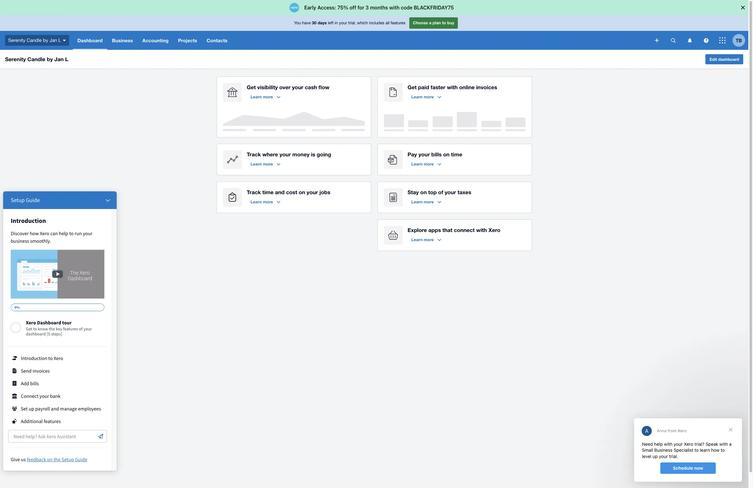 Task type: describe. For each thing, give the bounding box(es) containing it.
plan
[[433, 20, 441, 25]]

which
[[357, 21, 368, 25]]

1 horizontal spatial on
[[421, 189, 427, 196]]

more for apps
[[424, 237, 434, 242]]

more for paid
[[424, 94, 434, 99]]

tb button
[[733, 31, 749, 50]]

explore
[[408, 227, 427, 233]]

get for get paid faster with online invoices
[[408, 84, 417, 91]]

learn more for visibility
[[251, 94, 273, 99]]

business button
[[107, 31, 138, 50]]

by inside popup button
[[43, 37, 48, 43]]

all
[[386, 21, 390, 25]]

faster
[[431, 84, 446, 91]]

online
[[459, 84, 475, 91]]

to
[[442, 20, 446, 25]]

cost
[[286, 189, 297, 196]]

more for visibility
[[263, 94, 273, 99]]

learn more for paid
[[412, 94, 434, 99]]

xero
[[489, 227, 501, 233]]

where
[[262, 151, 278, 158]]

1 vertical spatial jan
[[54, 56, 64, 62]]

learn for apps
[[412, 237, 423, 242]]

pay
[[408, 151, 417, 158]]

add-ons icon image
[[384, 226, 403, 245]]

0 vertical spatial dialog
[[0, 0, 753, 15]]

more for your
[[424, 162, 434, 167]]

bills icon image
[[384, 150, 403, 169]]

learn more button for visibility
[[247, 92, 284, 102]]

stay on top of your taxes
[[408, 189, 472, 196]]

contacts
[[207, 38, 228, 43]]

includes
[[369, 21, 385, 25]]

your left "jobs"
[[307, 189, 318, 196]]

going
[[317, 151, 331, 158]]

taxes icon image
[[384, 188, 403, 207]]

banner containing tb
[[0, 15, 749, 50]]

edit
[[710, 57, 718, 62]]

learn for time
[[251, 199, 262, 204]]

banking icon image
[[223, 83, 242, 102]]

pay your bills on time
[[408, 151, 463, 158]]

accounting
[[142, 38, 169, 43]]

banking preview line graph image
[[223, 112, 365, 131]]

track time and cost on your jobs
[[247, 189, 331, 196]]

learn more button for time
[[247, 197, 284, 207]]

1 vertical spatial candle
[[27, 56, 45, 62]]

get for get visibility over your cash flow
[[247, 84, 256, 91]]

learn more for on
[[412, 199, 434, 204]]

candle inside popup button
[[27, 37, 42, 43]]

you have 30 days left in your trial, which includes all features
[[294, 20, 406, 25]]

learn more button for apps
[[408, 235, 445, 245]]

flow
[[319, 84, 330, 91]]

l inside serenity candle by jan l popup button
[[58, 37, 61, 43]]

learn for paid
[[412, 94, 423, 99]]

learn more for where
[[251, 162, 273, 167]]

days
[[318, 20, 327, 25]]

apps
[[429, 227, 441, 233]]

1 horizontal spatial with
[[476, 227, 487, 233]]

invoices
[[476, 84, 497, 91]]

contacts button
[[202, 31, 232, 50]]

1 vertical spatial l
[[65, 56, 68, 62]]

projects
[[178, 38, 197, 43]]

of
[[438, 189, 443, 196]]

bills
[[432, 151, 442, 158]]

dashboard
[[719, 57, 740, 62]]

accounting button
[[138, 31, 173, 50]]

projects button
[[173, 31, 202, 50]]

learn for on
[[412, 199, 423, 204]]

money
[[293, 151, 310, 158]]

cash
[[305, 84, 317, 91]]

0 horizontal spatial on
[[299, 189, 305, 196]]

navigation containing dashboard
[[73, 31, 651, 50]]

choose a plan to buy
[[413, 20, 455, 25]]

1 vertical spatial serenity
[[5, 56, 26, 62]]

get paid faster with online invoices
[[408, 84, 497, 91]]

more for time
[[263, 199, 273, 204]]

buy
[[447, 20, 455, 25]]

track money icon image
[[223, 150, 242, 169]]



Task type: vqa. For each thing, say whether or not it's contained in the screenshot.
status
no



Task type: locate. For each thing, give the bounding box(es) containing it.
more down paid
[[424, 94, 434, 99]]

track for track where your money is going
[[247, 151, 261, 158]]

learn more down the pay at the right of the page
[[412, 162, 434, 167]]

tb
[[736, 37, 742, 43]]

on left top
[[421, 189, 427, 196]]

learn down explore
[[412, 237, 423, 242]]

serenity
[[8, 37, 25, 43], [5, 56, 26, 62]]

1 vertical spatial serenity candle by jan l
[[5, 56, 68, 62]]

track left where
[[247, 151, 261, 158]]

track for track time and cost on your jobs
[[247, 189, 261, 196]]

dashboard
[[77, 38, 103, 43]]

0 vertical spatial serenity candle by jan l
[[8, 37, 61, 43]]

1 horizontal spatial get
[[408, 84, 417, 91]]

learn more for time
[[251, 199, 273, 204]]

is
[[311, 151, 315, 158]]

choose
[[413, 20, 428, 25]]

jobs
[[320, 189, 331, 196]]

edit dashboard button
[[706, 54, 744, 64]]

get
[[247, 84, 256, 91], [408, 84, 417, 91]]

1 vertical spatial with
[[476, 227, 487, 233]]

learn
[[251, 94, 262, 99], [412, 94, 423, 99], [251, 162, 262, 167], [412, 162, 423, 167], [251, 199, 262, 204], [412, 199, 423, 204], [412, 237, 423, 242]]

left
[[328, 21, 334, 25]]

candle
[[27, 37, 42, 43], [27, 56, 45, 62]]

1 horizontal spatial time
[[451, 151, 463, 158]]

business
[[112, 38, 133, 43]]

your right the pay at the right of the page
[[419, 151, 430, 158]]

svg image inside serenity candle by jan l popup button
[[63, 40, 66, 41]]

30
[[312, 20, 317, 25]]

2 get from the left
[[408, 84, 417, 91]]

svg image
[[720, 37, 726, 44], [671, 38, 676, 43], [688, 38, 692, 43], [704, 38, 709, 43], [655, 38, 659, 42], [63, 40, 66, 41]]

serenity candle by jan l inside popup button
[[8, 37, 61, 43]]

with right faster
[[447, 84, 458, 91]]

paid
[[418, 84, 429, 91]]

0 vertical spatial candle
[[27, 37, 42, 43]]

learn more for your
[[412, 162, 434, 167]]

more down apps
[[424, 237, 434, 242]]

learn more button down apps
[[408, 235, 445, 245]]

your inside you have 30 days left in your trial, which includes all features
[[339, 21, 347, 25]]

learn for your
[[412, 162, 423, 167]]

learn more down explore
[[412, 237, 434, 242]]

0 vertical spatial l
[[58, 37, 61, 43]]

explore apps that connect with xero
[[408, 227, 501, 233]]

visibility
[[257, 84, 278, 91]]

2 horizontal spatial on
[[443, 151, 450, 158]]

learn more button for paid
[[408, 92, 445, 102]]

learn more down visibility
[[251, 94, 273, 99]]

learn right projects icon
[[251, 199, 262, 204]]

on right bills
[[443, 151, 450, 158]]

learn more button down paid
[[408, 92, 445, 102]]

more down visibility
[[263, 94, 273, 99]]

invoices icon image
[[384, 83, 403, 102]]

edit dashboard
[[710, 57, 740, 62]]

features
[[391, 21, 406, 25]]

1 get from the left
[[247, 84, 256, 91]]

learn down stay
[[412, 199, 423, 204]]

get left paid
[[408, 84, 417, 91]]

0 horizontal spatial l
[[58, 37, 61, 43]]

learn more
[[251, 94, 273, 99], [412, 94, 434, 99], [251, 162, 273, 167], [412, 162, 434, 167], [251, 199, 273, 204], [412, 199, 434, 204], [412, 237, 434, 242]]

learn down visibility
[[251, 94, 262, 99]]

1 vertical spatial dialog
[[635, 419, 742, 482]]

time left and
[[262, 189, 274, 196]]

track where your money is going
[[247, 151, 331, 158]]

more for where
[[263, 162, 273, 167]]

learn for visibility
[[251, 94, 262, 99]]

learn more button for where
[[247, 159, 284, 169]]

learn more down track time and cost on your jobs
[[251, 199, 273, 204]]

your right over
[[292, 84, 304, 91]]

serenity inside popup button
[[8, 37, 25, 43]]

invoices preview bar graph image
[[384, 112, 526, 131]]

learn more button down pay your bills on time
[[408, 159, 445, 169]]

0 vertical spatial track
[[247, 151, 261, 158]]

more down pay your bills on time
[[424, 162, 434, 167]]

time
[[451, 151, 463, 158], [262, 189, 274, 196]]

over
[[279, 84, 291, 91]]

learn more button for your
[[408, 159, 445, 169]]

1 vertical spatial by
[[47, 56, 53, 62]]

learn more button down and
[[247, 197, 284, 207]]

l
[[58, 37, 61, 43], [65, 56, 68, 62]]

learn more button
[[247, 92, 284, 102], [408, 92, 445, 102], [247, 159, 284, 169], [408, 159, 445, 169], [247, 197, 284, 207], [408, 197, 445, 207], [408, 235, 445, 245]]

dashboard link
[[73, 31, 107, 50]]

1 vertical spatial time
[[262, 189, 274, 196]]

stay
[[408, 189, 419, 196]]

learn more button down visibility
[[247, 92, 284, 102]]

projects icon image
[[223, 188, 242, 207]]

0 vertical spatial with
[[447, 84, 458, 91]]

serenity candle by jan l button
[[0, 31, 73, 50]]

in
[[335, 21, 338, 25]]

more
[[263, 94, 273, 99], [424, 94, 434, 99], [263, 162, 273, 167], [424, 162, 434, 167], [263, 199, 273, 204], [424, 199, 434, 204], [424, 237, 434, 242]]

on right cost
[[299, 189, 305, 196]]

time right bills
[[451, 151, 463, 158]]

and
[[275, 189, 285, 196]]

1 track from the top
[[247, 151, 261, 158]]

a
[[429, 20, 432, 25]]

have
[[302, 21, 311, 25]]

learn right "track money icon"
[[251, 162, 262, 167]]

0 vertical spatial jan
[[49, 37, 57, 43]]

that
[[443, 227, 453, 233]]

serenity candle by jan l
[[8, 37, 61, 43], [5, 56, 68, 62]]

learn more button down where
[[247, 159, 284, 169]]

get visibility over your cash flow
[[247, 84, 330, 91]]

on
[[443, 151, 450, 158], [299, 189, 305, 196], [421, 189, 427, 196]]

your right in
[[339, 21, 347, 25]]

trial,
[[348, 21, 356, 25]]

learn more for apps
[[412, 237, 434, 242]]

your right where
[[280, 151, 291, 158]]

more down where
[[263, 162, 273, 167]]

your
[[339, 21, 347, 25], [292, 84, 304, 91], [280, 151, 291, 158], [419, 151, 430, 158], [307, 189, 318, 196], [445, 189, 456, 196]]

learn more down stay
[[412, 199, 434, 204]]

learn more button for on
[[408, 197, 445, 207]]

more down track time and cost on your jobs
[[263, 199, 273, 204]]

learn more button down top
[[408, 197, 445, 207]]

more down top
[[424, 199, 434, 204]]

dialog
[[0, 0, 753, 15], [635, 419, 742, 482]]

0 vertical spatial serenity
[[8, 37, 25, 43]]

track right projects icon
[[247, 189, 261, 196]]

2 track from the top
[[247, 189, 261, 196]]

navigation
[[73, 31, 651, 50]]

learn more down paid
[[412, 94, 434, 99]]

connect
[[454, 227, 475, 233]]

learn down the pay at the right of the page
[[412, 162, 423, 167]]

jan inside popup button
[[49, 37, 57, 43]]

get left visibility
[[247, 84, 256, 91]]

learn down paid
[[412, 94, 423, 99]]

0 vertical spatial by
[[43, 37, 48, 43]]

top
[[428, 189, 437, 196]]

by
[[43, 37, 48, 43], [47, 56, 53, 62]]

more for on
[[424, 199, 434, 204]]

0 vertical spatial time
[[451, 151, 463, 158]]

1 vertical spatial track
[[247, 189, 261, 196]]

taxes
[[458, 189, 472, 196]]

with left xero
[[476, 227, 487, 233]]

jan
[[49, 37, 57, 43], [54, 56, 64, 62]]

track
[[247, 151, 261, 158], [247, 189, 261, 196]]

0 horizontal spatial get
[[247, 84, 256, 91]]

0 horizontal spatial time
[[262, 189, 274, 196]]

you
[[294, 21, 301, 25]]

with
[[447, 84, 458, 91], [476, 227, 487, 233]]

1 horizontal spatial l
[[65, 56, 68, 62]]

your right of
[[445, 189, 456, 196]]

learn more down where
[[251, 162, 273, 167]]

banner
[[0, 15, 749, 50]]

learn for where
[[251, 162, 262, 167]]

0 horizontal spatial with
[[447, 84, 458, 91]]



